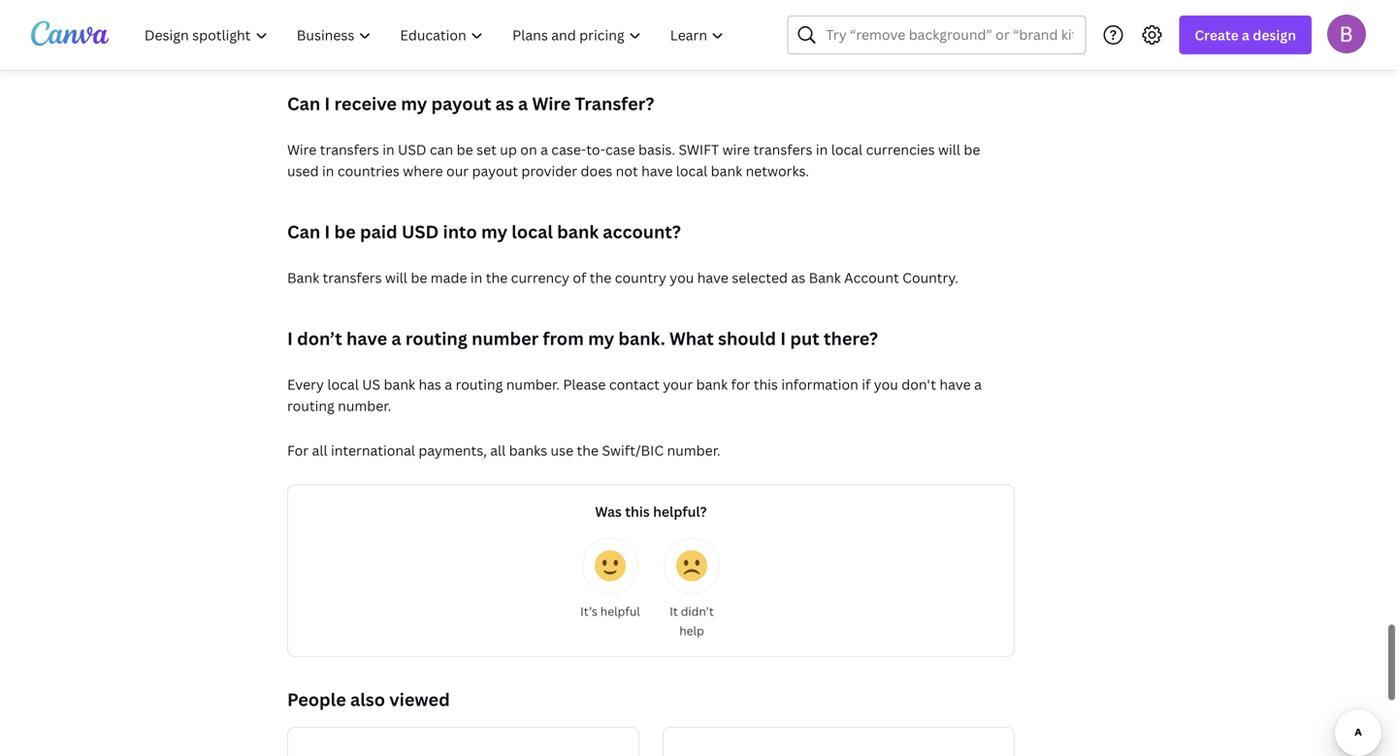 Task type: locate. For each thing, give the bounding box(es) containing it.
0 horizontal spatial this
[[625, 502, 650, 521]]

have right don't
[[940, 375, 971, 394]]

0 vertical spatial usd
[[398, 140, 427, 159]]

in right made
[[471, 268, 483, 287]]

transfers up countries
[[320, 140, 379, 159]]

number.
[[506, 375, 560, 394], [338, 397, 392, 415], [667, 441, 721, 460]]

be left made
[[411, 268, 427, 287]]

you right country
[[670, 268, 694, 287]]

in left currencies
[[816, 140, 828, 159]]

will down paid
[[385, 268, 408, 287]]

information
[[782, 375, 859, 394]]

banks
[[509, 441, 548, 460]]

1 bank from the left
[[287, 268, 319, 287]]

put
[[790, 327, 820, 350]]

1 vertical spatial payout
[[472, 162, 518, 180]]

number. right swift/bic
[[667, 441, 721, 460]]

0 vertical spatial will
[[939, 140, 961, 159]]

0 horizontal spatial wire
[[287, 140, 317, 159]]

don't
[[297, 327, 342, 350]]

have left selected
[[698, 268, 729, 287]]

0 vertical spatial number.
[[506, 375, 560, 394]]

can left receive
[[287, 92, 321, 116]]

0 horizontal spatial bank
[[287, 268, 319, 287]]

my right into at the top of the page
[[481, 220, 508, 244]]

payout up can
[[431, 92, 492, 116]]

can
[[287, 92, 321, 116], [287, 220, 321, 244]]

in
[[383, 140, 395, 159], [816, 140, 828, 159], [322, 162, 334, 180], [471, 268, 483, 287]]

account
[[845, 268, 900, 287]]

made
[[431, 268, 467, 287]]

wire up case-
[[532, 92, 571, 116]]

provider
[[522, 162, 578, 180]]

to-
[[586, 140, 606, 159]]

usd up where
[[398, 140, 427, 159]]

payout
[[431, 92, 492, 116], [472, 162, 518, 180]]

this right was
[[625, 502, 650, 521]]

0 vertical spatial payout
[[431, 92, 492, 116]]

0 horizontal spatial my
[[401, 92, 427, 116]]

🙂 image
[[595, 550, 626, 581]]

bank
[[287, 268, 319, 287], [809, 268, 841, 287]]

1 vertical spatial my
[[481, 220, 508, 244]]

contact
[[609, 375, 660, 394]]

local down swift
[[676, 162, 708, 180]]

be left paid
[[334, 220, 356, 244]]

a inside wire transfers in usd can be set up on a case-to-case basis. swift wire transfers in local currencies will be used in countries where our payout provider does not have local bank networks.
[[541, 140, 548, 159]]

have inside every local us bank has a routing number. please contact your bank for this information if you don't have a routing number.
[[940, 375, 971, 394]]

local left us
[[327, 375, 359, 394]]

number. left please
[[506, 375, 560, 394]]

be
[[457, 140, 473, 159], [964, 140, 981, 159], [334, 220, 356, 244], [411, 268, 427, 287]]

viewed
[[389, 688, 450, 712]]

used
[[287, 162, 319, 180]]

didn't
[[681, 603, 714, 619]]

1 horizontal spatial wire
[[532, 92, 571, 116]]

1 can from the top
[[287, 92, 321, 116]]

usd left into at the top of the page
[[402, 220, 439, 244]]

local
[[832, 140, 863, 159], [676, 162, 708, 180], [512, 220, 553, 244], [327, 375, 359, 394]]

the left currency
[[486, 268, 508, 287]]

1 horizontal spatial bank
[[809, 268, 841, 287]]

bank.
[[619, 327, 666, 350]]

not
[[616, 162, 638, 180]]

helpful
[[601, 603, 640, 619]]

for all international payments, all banks use the swift/bic number.
[[287, 441, 721, 460]]

my right "from"
[[588, 327, 615, 350]]

as right selected
[[792, 268, 806, 287]]

1 vertical spatial usd
[[402, 220, 439, 244]]

all left the banks
[[490, 441, 506, 460]]

will right currencies
[[939, 140, 961, 159]]

help
[[680, 623, 705, 639]]

number. down us
[[338, 397, 392, 415]]

you
[[670, 268, 694, 287], [874, 375, 899, 394]]

please
[[563, 375, 606, 394]]

a left design
[[1243, 26, 1250, 44]]

bank
[[711, 162, 743, 180], [557, 220, 599, 244], [384, 375, 415, 394], [697, 375, 728, 394]]

transfers down paid
[[323, 268, 382, 287]]

can
[[430, 140, 454, 159]]

2 vertical spatial routing
[[287, 397, 335, 415]]

a right don't
[[975, 375, 982, 394]]

usd
[[398, 140, 427, 159], [402, 220, 439, 244]]

it's helpful
[[581, 603, 640, 619]]

create a design
[[1195, 26, 1297, 44]]

1 all from the left
[[312, 441, 328, 460]]

case-
[[552, 140, 586, 159]]

0 vertical spatial can
[[287, 92, 321, 116]]

a
[[1243, 26, 1250, 44], [518, 92, 528, 116], [541, 140, 548, 159], [392, 327, 401, 350], [445, 375, 452, 394], [975, 375, 982, 394]]

it
[[670, 603, 678, 619]]

1 horizontal spatial you
[[874, 375, 899, 394]]

local up currency
[[512, 220, 553, 244]]

currency
[[511, 268, 570, 287]]

can for can i receive my payout as a wire transfer?
[[287, 92, 321, 116]]

was this helpful?
[[595, 502, 707, 521]]

have
[[642, 162, 673, 180], [698, 268, 729, 287], [347, 327, 387, 350], [940, 375, 971, 394]]

what
[[670, 327, 714, 350]]

into
[[443, 220, 477, 244]]

where
[[403, 162, 443, 180]]

2 bank from the left
[[809, 268, 841, 287]]

routing
[[406, 327, 468, 350], [456, 375, 503, 394], [287, 397, 335, 415]]

our
[[447, 162, 469, 180]]

i
[[325, 92, 330, 116], [325, 220, 330, 244], [287, 327, 293, 350], [781, 327, 786, 350]]

a right has
[[445, 375, 452, 394]]

2 horizontal spatial number.
[[667, 441, 721, 460]]

this
[[754, 375, 778, 394], [625, 502, 650, 521]]

as
[[496, 92, 514, 116], [792, 268, 806, 287]]

you right if
[[874, 375, 899, 394]]

0 vertical spatial as
[[496, 92, 514, 116]]

every local us bank has a routing number. please contact your bank for this information if you don't have a routing number.
[[287, 375, 982, 415]]

2 horizontal spatial my
[[588, 327, 615, 350]]

i left paid
[[325, 220, 330, 244]]

have down basis.
[[642, 162, 673, 180]]

transfer?
[[575, 92, 655, 116]]

1 horizontal spatial will
[[939, 140, 961, 159]]

1 vertical spatial wire
[[287, 140, 317, 159]]

design
[[1253, 26, 1297, 44]]

it didn't help
[[670, 603, 714, 639]]

transfers
[[320, 140, 379, 159], [754, 140, 813, 159], [323, 268, 382, 287]]

basis.
[[639, 140, 676, 159]]

0 vertical spatial this
[[754, 375, 778, 394]]

bank up 'don't'
[[287, 268, 319, 287]]

1 vertical spatial this
[[625, 502, 650, 521]]

bank down wire
[[711, 162, 743, 180]]

payout down set
[[472, 162, 518, 180]]

1 vertical spatial number.
[[338, 397, 392, 415]]

wire
[[723, 140, 750, 159]]

bank left account
[[809, 268, 841, 287]]

this right for
[[754, 375, 778, 394]]

wire up used
[[287, 140, 317, 159]]

all right for
[[312, 441, 328, 460]]

for
[[731, 375, 751, 394]]

usd inside wire transfers in usd can be set up on a case-to-case basis. swift wire transfers in local currencies will be used in countries where our payout provider does not have local bank networks.
[[398, 140, 427, 159]]

0 horizontal spatial you
[[670, 268, 694, 287]]

routing right has
[[456, 375, 503, 394]]

the
[[486, 268, 508, 287], [590, 268, 612, 287], [577, 441, 599, 460]]

0 vertical spatial my
[[401, 92, 427, 116]]

wire
[[532, 92, 571, 116], [287, 140, 317, 159]]

will
[[939, 140, 961, 159], [385, 268, 408, 287]]

can down used
[[287, 220, 321, 244]]

1 vertical spatial will
[[385, 268, 408, 287]]

routing up has
[[406, 327, 468, 350]]

0 vertical spatial wire
[[532, 92, 571, 116]]

2 all from the left
[[490, 441, 506, 460]]

this inside every local us bank has a routing number. please contact your bank for this information if you don't have a routing number.
[[754, 375, 778, 394]]

a right on
[[541, 140, 548, 159]]

don't
[[902, 375, 937, 394]]

people also viewed
[[287, 688, 450, 712]]

use
[[551, 441, 574, 460]]

people
[[287, 688, 346, 712]]

up
[[500, 140, 517, 159]]

0 horizontal spatial all
[[312, 441, 328, 460]]

bank inside wire transfers in usd can be set up on a case-to-case basis. swift wire transfers in local currencies will be used in countries where our payout provider does not have local bank networks.
[[711, 162, 743, 180]]

1 vertical spatial can
[[287, 220, 321, 244]]

will inside wire transfers in usd can be set up on a case-to-case basis. swift wire transfers in local currencies will be used in countries where our payout provider does not have local bank networks.
[[939, 140, 961, 159]]

a up on
[[518, 92, 528, 116]]

1 horizontal spatial this
[[754, 375, 778, 394]]

all
[[312, 441, 328, 460], [490, 441, 506, 460]]

as up the up
[[496, 92, 514, 116]]

your
[[663, 375, 693, 394]]

create
[[1195, 26, 1239, 44]]

be left set
[[457, 140, 473, 159]]

bank left for
[[697, 375, 728, 394]]

routing down "every"
[[287, 397, 335, 415]]

1 vertical spatial you
[[874, 375, 899, 394]]

1 vertical spatial as
[[792, 268, 806, 287]]

2 can from the top
[[287, 220, 321, 244]]

swift/bic
[[602, 441, 664, 460]]

my right receive
[[401, 92, 427, 116]]

1 horizontal spatial all
[[490, 441, 506, 460]]



Task type: vqa. For each thing, say whether or not it's contained in the screenshot.
Creators
no



Task type: describe. For each thing, give the bounding box(es) containing it.
0 horizontal spatial as
[[496, 92, 514, 116]]

i left put on the top right of page
[[781, 327, 786, 350]]

can for can i be paid usd into my local bank account?
[[287, 220, 321, 244]]

have inside wire transfers in usd can be set up on a case-to-case basis. swift wire transfers in local currencies will be used in countries where our payout provider does not have local bank networks.
[[642, 162, 673, 180]]

us
[[362, 375, 381, 394]]

it's
[[581, 603, 598, 619]]

create a design button
[[1180, 16, 1312, 54]]

payments,
[[419, 441, 487, 460]]

there?
[[824, 327, 878, 350]]

wire transfers in usd can be set up on a case-to-case basis. swift wire transfers in local currencies will be used in countries where our payout provider does not have local bank networks.
[[287, 140, 981, 180]]

from
[[543, 327, 584, 350]]

of
[[573, 268, 587, 287]]

case
[[606, 140, 635, 159]]

0 horizontal spatial number.
[[338, 397, 392, 415]]

helpful?
[[653, 502, 707, 521]]

2 vertical spatial my
[[588, 327, 615, 350]]

😔 image
[[677, 550, 708, 581]]

country.
[[903, 268, 959, 287]]

receive
[[334, 92, 397, 116]]

can i receive my payout as a wire transfer?
[[287, 92, 655, 116]]

can i be paid usd into my local bank account?
[[287, 220, 681, 244]]

i don't have a routing number from my bank. what should i put there?
[[287, 327, 878, 350]]

a right 'don't'
[[392, 327, 401, 350]]

paid
[[360, 220, 398, 244]]

i left 'don't'
[[287, 327, 293, 350]]

payout inside wire transfers in usd can be set up on a case-to-case basis. swift wire transfers in local currencies will be used in countries where our payout provider does not have local bank networks.
[[472, 162, 518, 180]]

swift
[[679, 140, 719, 159]]

have up us
[[347, 327, 387, 350]]

international
[[331, 441, 415, 460]]

every
[[287, 375, 324, 394]]

local inside every local us bank has a routing number. please contact your bank for this information if you don't have a routing number.
[[327, 375, 359, 394]]

set
[[477, 140, 497, 159]]

in up countries
[[383, 140, 395, 159]]

1 vertical spatial routing
[[456, 375, 503, 394]]

0 vertical spatial routing
[[406, 327, 468, 350]]

transfers for bank transfers will be made in the currency of the country you have selected as bank account country.
[[323, 268, 382, 287]]

top level navigation element
[[132, 16, 741, 54]]

local left currencies
[[832, 140, 863, 159]]

for
[[287, 441, 309, 460]]

networks.
[[746, 162, 810, 180]]

0 horizontal spatial will
[[385, 268, 408, 287]]

currencies
[[866, 140, 935, 159]]

countries
[[338, 162, 400, 180]]

bob builder image
[[1328, 14, 1367, 53]]

the right use
[[577, 441, 599, 460]]

in right used
[[322, 162, 334, 180]]

a inside the create a design dropdown button
[[1243, 26, 1250, 44]]

selected
[[732, 268, 788, 287]]

1 horizontal spatial number.
[[506, 375, 560, 394]]

was
[[595, 502, 622, 521]]

country
[[615, 268, 667, 287]]

i left receive
[[325, 92, 330, 116]]

should
[[718, 327, 777, 350]]

bank transfers will be made in the currency of the country you have selected as bank account country.
[[287, 268, 959, 287]]

you inside every local us bank has a routing number. please contact your bank for this information if you don't have a routing number.
[[874, 375, 899, 394]]

be right currencies
[[964, 140, 981, 159]]

bank up of on the top
[[557, 220, 599, 244]]

1 horizontal spatial as
[[792, 268, 806, 287]]

on
[[521, 140, 537, 159]]

2 vertical spatial number.
[[667, 441, 721, 460]]

Try "remove background" or "brand kit" search field
[[826, 17, 1074, 53]]

wire inside wire transfers in usd can be set up on a case-to-case basis. swift wire transfers in local currencies will be used in countries where our payout provider does not have local bank networks.
[[287, 140, 317, 159]]

1 horizontal spatial my
[[481, 220, 508, 244]]

transfers up "networks."
[[754, 140, 813, 159]]

if
[[862, 375, 871, 394]]

also
[[350, 688, 385, 712]]

has
[[419, 375, 442, 394]]

0 vertical spatial you
[[670, 268, 694, 287]]

account?
[[603, 220, 681, 244]]

does
[[581, 162, 613, 180]]

number
[[472, 327, 539, 350]]

transfers for wire transfers in usd can be set up on a case-to-case basis. swift wire transfers in local currencies will be used in countries where our payout provider does not have local bank networks.
[[320, 140, 379, 159]]

the right of on the top
[[590, 268, 612, 287]]

bank right us
[[384, 375, 415, 394]]



